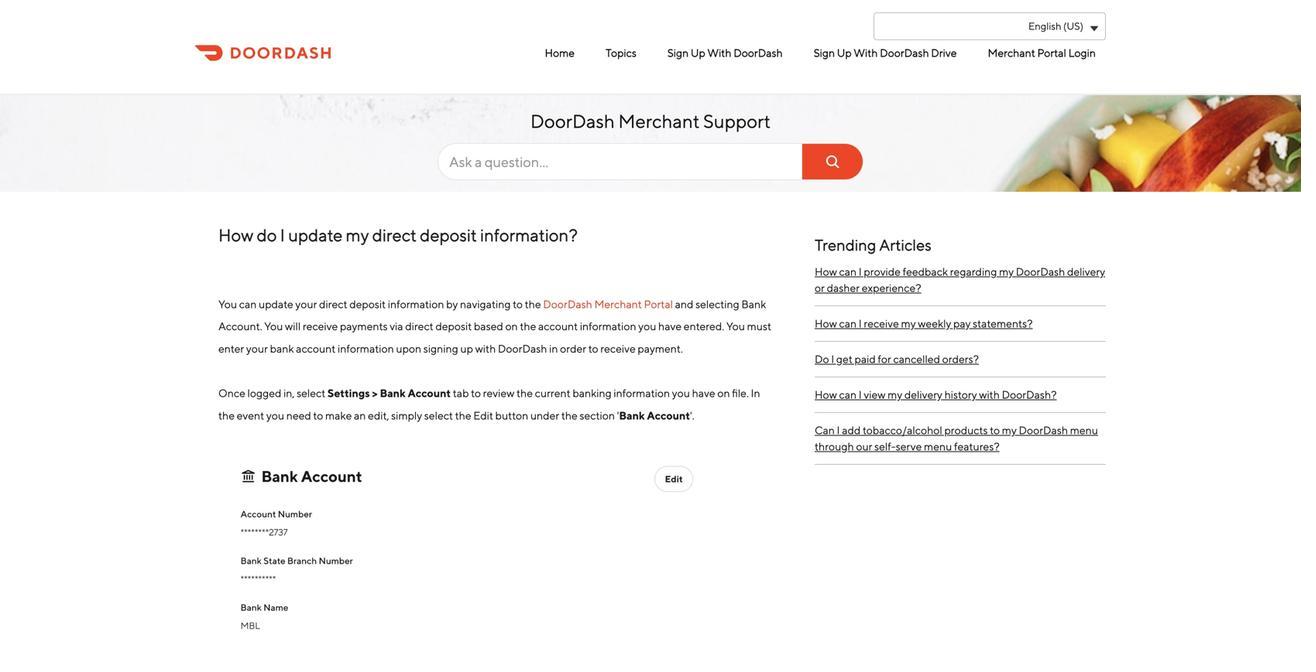 Task type: vqa. For each thing, say whether or not it's contained in the screenshot.
the DoorDash Merchant Portal link
yes



Task type: locate. For each thing, give the bounding box(es) containing it.
for
[[878, 353, 891, 366]]

signing
[[423, 343, 458, 355]]

sign
[[667, 46, 689, 59], [814, 46, 835, 59]]

account
[[408, 387, 451, 400], [647, 410, 690, 422]]

select down tab
[[424, 410, 453, 422]]

your up will
[[295, 298, 317, 311]]

view
[[864, 389, 886, 402]]

once logged in, select settings > bank account
[[218, 387, 451, 400]]

0 horizontal spatial portal
[[644, 298, 673, 311]]

i left add
[[837, 424, 840, 437]]

our
[[856, 441, 872, 453]]

1 vertical spatial you
[[672, 387, 690, 400]]

1 vertical spatial on
[[717, 387, 730, 400]]

doordash down doordash?
[[1019, 424, 1068, 437]]

1 vertical spatial account
[[647, 410, 690, 422]]

update right do
[[288, 225, 343, 245]]

up inside 'and selecting bank account. you will receive payments via direct deposit based on the account information you have entered. you must enter your bank account information upon signing up with doordash in order to receive payment.'
[[460, 343, 473, 355]]

1 horizontal spatial your
[[295, 298, 317, 311]]

1 horizontal spatial portal
[[1037, 46, 1066, 59]]

can
[[839, 266, 857, 278], [239, 298, 257, 311], [839, 318, 857, 330], [839, 389, 857, 402]]

the right based
[[520, 320, 536, 333]]

bank right section
[[619, 410, 645, 422]]

make
[[325, 410, 352, 422]]

can for receive
[[839, 318, 857, 330]]

account up in
[[538, 320, 578, 333]]

update up will
[[259, 298, 293, 311]]

can up account.
[[239, 298, 257, 311]]

2 vertical spatial bank
[[619, 410, 645, 422]]

pay
[[953, 318, 971, 330]]

update
[[288, 225, 343, 245], [259, 298, 293, 311]]

1 horizontal spatial you
[[638, 320, 656, 333]]

i right the do
[[831, 353, 834, 366]]

your left bank
[[246, 343, 268, 355]]

how can i provide feedback regarding my doordash delivery or dasher experience? link
[[815, 255, 1106, 307]]

you up account.
[[218, 298, 237, 311]]

2 vertical spatial direct
[[405, 320, 433, 333]]

to up the features?
[[990, 424, 1000, 437]]

0 horizontal spatial account
[[408, 387, 451, 400]]

review
[[483, 387, 514, 400]]

up
[[691, 46, 705, 59], [837, 46, 852, 59], [460, 343, 473, 355]]

doordash up support
[[734, 46, 783, 59]]

under
[[530, 410, 559, 422]]

have
[[658, 320, 682, 333], [692, 387, 715, 400]]

1 vertical spatial portal
[[644, 298, 673, 311]]

i inside can i add tobacco/alcohol products to my doordash menu through our self-serve menu features?
[[837, 424, 840, 437]]

0 horizontal spatial you
[[266, 410, 284, 422]]

bank
[[270, 343, 294, 355]]

(us)
[[1063, 20, 1083, 32]]

support
[[703, 110, 771, 132]]

0 horizontal spatial sign
[[667, 46, 689, 59]]

0 vertical spatial select
[[297, 387, 325, 400]]

bank right > at the left bottom of page
[[380, 387, 406, 400]]

my for delivery
[[888, 389, 902, 402]]

on left "file."
[[717, 387, 730, 400]]

bank up must
[[741, 298, 766, 311]]

the up button
[[517, 387, 533, 400]]

doordash left in
[[498, 343, 547, 355]]

section
[[580, 410, 615, 422]]

'.
[[690, 410, 694, 422]]

how
[[218, 225, 253, 245], [815, 266, 837, 278], [815, 318, 837, 330], [815, 389, 837, 402]]

1 vertical spatial your
[[246, 343, 268, 355]]

0 horizontal spatial up
[[460, 343, 473, 355]]

0 horizontal spatial delivery
[[904, 389, 942, 402]]

direct
[[372, 225, 417, 245], [319, 298, 347, 311], [405, 320, 433, 333]]

i
[[280, 225, 285, 245], [859, 266, 862, 278], [859, 318, 862, 330], [831, 353, 834, 366], [859, 389, 862, 402], [837, 424, 840, 437]]

doordash inside can i add tobacco/alcohol products to my doordash menu through our self-serve menu features?
[[1019, 424, 1068, 437]]

and
[[675, 298, 693, 311]]

0 vertical spatial have
[[658, 320, 682, 333]]

doordash?
[[1002, 389, 1057, 402]]

merchant help home image
[[195, 43, 331, 63]]

i up the paid
[[859, 318, 862, 330]]

0 horizontal spatial on
[[505, 320, 518, 333]]

1 horizontal spatial up
[[691, 46, 705, 59]]

receive up for
[[864, 318, 899, 330]]

have inside 'and selecting bank account. you will receive payments via direct deposit based on the account information you have entered. you must enter your bank account information upon signing up with doordash in order to receive payment.'
[[658, 320, 682, 333]]

how for how can i receive my weekly pay statements?
[[815, 318, 837, 330]]

how left do
[[218, 225, 253, 245]]

i left provide
[[859, 266, 862, 278]]

doordash up statements?
[[1016, 266, 1065, 278]]

1 horizontal spatial select
[[424, 410, 453, 422]]

i inside how can i provide feedback regarding my doordash delivery or dasher experience?
[[859, 266, 862, 278]]

portal inside merchant portal login link
[[1037, 46, 1066, 59]]

you left will
[[264, 320, 283, 333]]

menu
[[434, 40, 1100, 66]]

button
[[495, 410, 528, 422]]

1 vertical spatial deposit
[[349, 298, 386, 311]]

account left tab
[[408, 387, 451, 400]]

event
[[237, 410, 264, 422]]

portal down english (us) in the right of the page
[[1037, 46, 1066, 59]]

in
[[751, 387, 760, 400]]

1 horizontal spatial have
[[692, 387, 715, 400]]

0 vertical spatial merchant
[[988, 46, 1035, 59]]

can inside how can i provide feedback regarding my doordash delivery or dasher experience?
[[839, 266, 857, 278]]

0 horizontal spatial menu
[[924, 441, 952, 453]]

settings
[[328, 387, 370, 400]]

doordash left drive
[[880, 46, 929, 59]]

0 vertical spatial bank
[[741, 298, 766, 311]]

you left must
[[726, 320, 745, 333]]

information?
[[480, 225, 578, 245]]

portal left and
[[644, 298, 673, 311]]

select right "in,"
[[297, 387, 325, 400]]

you up the payment.
[[638, 320, 656, 333]]

tobacco/alcohol
[[863, 424, 942, 437]]

my
[[346, 225, 369, 245], [999, 266, 1014, 278], [901, 318, 916, 330], [888, 389, 902, 402], [1002, 424, 1017, 437]]

0 vertical spatial account
[[408, 387, 451, 400]]

to right order
[[588, 343, 598, 355]]

information up 'bank account '.'
[[614, 387, 670, 400]]

how up can
[[815, 389, 837, 402]]

login
[[1068, 46, 1096, 59]]

how for how do i update my direct deposit information?
[[218, 225, 253, 245]]

drive
[[931, 46, 957, 59]]

merchant
[[988, 46, 1035, 59], [618, 110, 700, 132], [594, 298, 642, 311]]

how up 'or'
[[815, 266, 837, 278]]

receive left the payment.
[[600, 343, 636, 355]]

>
[[372, 387, 378, 400]]

0 horizontal spatial receive
[[303, 320, 338, 333]]

0 horizontal spatial bank
[[380, 387, 406, 400]]

2 horizontal spatial receive
[[864, 318, 899, 330]]

my for direct
[[346, 225, 369, 245]]

delivery
[[1067, 266, 1105, 278], [904, 389, 942, 402]]

2 vertical spatial deposit
[[435, 320, 472, 333]]

1 horizontal spatial account
[[538, 320, 578, 333]]

with
[[707, 46, 731, 59], [854, 46, 878, 59], [475, 343, 496, 355], [979, 389, 1000, 402]]

doordash merchant portal link
[[543, 298, 673, 311]]

can up dasher
[[839, 266, 857, 278]]

edit
[[473, 410, 493, 422]]

1 horizontal spatial menu
[[1070, 424, 1098, 437]]

my inside how can i provide feedback regarding my doordash delivery or dasher experience?
[[999, 266, 1014, 278]]

i right do
[[280, 225, 285, 245]]

i for update
[[280, 225, 285, 245]]

can
[[815, 424, 835, 437]]

deposit up you can update your direct deposit information by navigating to the doordash merchant portal at the top of page
[[420, 225, 477, 245]]

you
[[218, 298, 237, 311], [264, 320, 283, 333], [726, 320, 745, 333]]

0 horizontal spatial have
[[658, 320, 682, 333]]

2 horizontal spatial you
[[726, 320, 745, 333]]

merchant up ask a question... "text field"
[[618, 110, 700, 132]]

how up the do
[[815, 318, 837, 330]]

merchant down preferred language, english (us) button
[[988, 46, 1035, 59]]

merchant portal login
[[988, 46, 1096, 59]]

1 vertical spatial have
[[692, 387, 715, 400]]

have up the payment.
[[658, 320, 682, 333]]

0 vertical spatial delivery
[[1067, 266, 1105, 278]]

can for provide
[[839, 266, 857, 278]]

have inside tab to review the current banking information you have on file. in the event you need to make an edit, simply select the edit button under the section '
[[692, 387, 715, 400]]

how can i view my delivery history with doordash? link
[[815, 378, 1106, 414]]

do
[[815, 353, 829, 366]]

how inside how can i provide feedback regarding my doordash delivery or dasher experience?
[[815, 266, 837, 278]]

doordash inside 'and selecting bank account. you will receive payments via direct deposit based on the account information you have entered. you must enter your bank account information upon signing up with doordash in order to receive payment.'
[[498, 343, 547, 355]]

an
[[354, 410, 366, 422]]

deposit
[[420, 225, 477, 245], [349, 298, 386, 311], [435, 320, 472, 333]]

the down once
[[218, 410, 235, 422]]

1 sign from the left
[[667, 46, 689, 59]]

2 horizontal spatial bank
[[741, 298, 766, 311]]

2 horizontal spatial you
[[672, 387, 690, 400]]

account
[[538, 320, 578, 333], [296, 343, 336, 355]]

1 horizontal spatial delivery
[[1067, 266, 1105, 278]]

can left view
[[839, 389, 857, 402]]

have up '.
[[692, 387, 715, 400]]

merchant up the payment.
[[594, 298, 642, 311]]

deposit up payments
[[349, 298, 386, 311]]

0 vertical spatial you
[[638, 320, 656, 333]]

feedback
[[903, 266, 948, 278]]

can up get
[[839, 318, 857, 330]]

selecting
[[695, 298, 739, 311]]

0 vertical spatial portal
[[1037, 46, 1066, 59]]

serve
[[896, 441, 922, 453]]

receive right will
[[303, 320, 338, 333]]

2 sign from the left
[[814, 46, 835, 59]]

information
[[388, 298, 444, 311], [580, 320, 636, 333], [338, 343, 394, 355], [614, 387, 670, 400]]

0 horizontal spatial your
[[246, 343, 268, 355]]

i left view
[[859, 389, 862, 402]]

1 vertical spatial menu
[[924, 441, 952, 453]]

0 horizontal spatial account
[[296, 343, 336, 355]]

the right under
[[561, 410, 578, 422]]

to
[[513, 298, 523, 311], [588, 343, 598, 355], [471, 387, 481, 400], [313, 410, 323, 422], [990, 424, 1000, 437]]

you left need
[[266, 410, 284, 422]]

2 horizontal spatial up
[[837, 46, 852, 59]]

how can i provide feedback regarding my doordash delivery or dasher experience?
[[815, 266, 1105, 295]]

1 vertical spatial direct
[[319, 298, 347, 311]]

you can update your direct deposit information by navigating to the doordash merchant portal
[[218, 298, 673, 311]]

1 horizontal spatial on
[[717, 387, 730, 400]]

the
[[525, 298, 541, 311], [520, 320, 536, 333], [517, 387, 533, 400], [218, 410, 235, 422], [455, 410, 471, 422], [561, 410, 578, 422]]

account down will
[[296, 343, 336, 355]]

1 horizontal spatial receive
[[600, 343, 636, 355]]

on right based
[[505, 320, 518, 333]]

1 vertical spatial account
[[296, 343, 336, 355]]

articles
[[879, 236, 931, 254]]

file.
[[732, 387, 749, 400]]

1 horizontal spatial sign
[[814, 46, 835, 59]]

through
[[815, 441, 854, 453]]

1 horizontal spatial account
[[647, 410, 690, 422]]

account right '
[[647, 410, 690, 422]]

products
[[944, 424, 988, 437]]

1 horizontal spatial you
[[264, 320, 283, 333]]

merchant inside menu
[[988, 46, 1035, 59]]

by
[[446, 298, 458, 311]]

deposit down by
[[435, 320, 472, 333]]

features?
[[954, 441, 1000, 453]]

0 vertical spatial on
[[505, 320, 518, 333]]

1 vertical spatial select
[[424, 410, 453, 422]]

on inside tab to review the current banking information you have on file. in the event you need to make an edit, simply select the edit button under the section '
[[717, 387, 730, 400]]

you up 'bank account '.'
[[672, 387, 690, 400]]

trending
[[815, 236, 876, 254]]

deposit inside 'and selecting bank account. you will receive payments via direct deposit based on the account information you have entered. you must enter your bank account information upon signing up with doordash in order to receive payment.'
[[435, 320, 472, 333]]



Task type: describe. For each thing, give the bounding box(es) containing it.
merchant portal login link
[[984, 40, 1100, 66]]

0 vertical spatial deposit
[[420, 225, 477, 245]]

how for how can i view my delivery history with doordash?
[[815, 389, 837, 402]]

2 vertical spatial you
[[266, 410, 284, 422]]

trending articles
[[815, 236, 931, 254]]

payment.
[[638, 343, 683, 355]]

topics link
[[602, 40, 640, 66]]

do i get paid for cancelled orders? link
[[815, 342, 1106, 378]]

do i get paid for cancelled orders?
[[815, 353, 979, 366]]

with inside 'and selecting bank account. you will receive payments via direct deposit based on the account information you have entered. you must enter your bank account information upon signing up with doordash in order to receive payment.'
[[475, 343, 496, 355]]

how can i receive my weekly pay statements?
[[815, 318, 1033, 330]]

must
[[747, 320, 771, 333]]

sign for sign up with doordash drive
[[814, 46, 835, 59]]

1 vertical spatial bank
[[380, 387, 406, 400]]

the right navigating
[[525, 298, 541, 311]]

information down doordash merchant portal link
[[580, 320, 636, 333]]

can for your
[[239, 298, 257, 311]]

0 horizontal spatial select
[[297, 387, 325, 400]]

dasher
[[827, 282, 860, 295]]

0 vertical spatial account
[[538, 320, 578, 333]]

2 vertical spatial merchant
[[594, 298, 642, 311]]

doordash merchant support
[[530, 110, 771, 132]]

home link
[[541, 40, 579, 66]]

bank inside 'and selecting bank account. you will receive payments via direct deposit based on the account information you have entered. you must enter your bank account information upon signing up with doordash in order to receive payment.'
[[741, 298, 766, 311]]

tab to review the current banking information you have on file. in the event you need to make an edit, simply select the edit button under the section '
[[218, 387, 760, 422]]

order
[[560, 343, 586, 355]]

1 horizontal spatial bank
[[619, 410, 645, 422]]

i for provide
[[859, 266, 862, 278]]

account.
[[218, 320, 262, 333]]

sign for sign up with doordash
[[667, 46, 689, 59]]

how for how can i provide feedback regarding my doordash delivery or dasher experience?
[[815, 266, 837, 278]]

via
[[390, 320, 403, 333]]

how can i receive my weekly pay statements? link
[[815, 307, 1106, 342]]

to right tab
[[471, 387, 481, 400]]

payments
[[340, 320, 388, 333]]

or
[[815, 282, 825, 295]]

information up via
[[388, 298, 444, 311]]

the inside 'and selecting bank account. you will receive payments via direct deposit based on the account information you have entered. you must enter your bank account information upon signing up with doordash in order to receive payment.'
[[520, 320, 536, 333]]

1 vertical spatial merchant
[[618, 110, 700, 132]]

home
[[545, 46, 575, 59]]

up for sign up with doordash drive
[[837, 46, 852, 59]]

bank account '.
[[619, 410, 694, 422]]

in,
[[283, 387, 295, 400]]

doordash down home link
[[530, 110, 615, 132]]

weekly
[[918, 318, 951, 330]]

can i add tobacco/alcohol products to my doordash menu through our self-serve menu features?
[[815, 424, 1098, 453]]

based
[[474, 320, 503, 333]]

1 vertical spatial update
[[259, 298, 293, 311]]

do
[[257, 225, 277, 245]]

Ask a question... text field
[[438, 143, 863, 180]]

sign up with doordash link
[[664, 40, 787, 66]]

current
[[535, 387, 570, 400]]

how do i update my direct deposit information?
[[218, 225, 578, 245]]

i for receive
[[859, 318, 862, 330]]

upon
[[396, 343, 421, 355]]

to inside 'and selecting bank account. you will receive payments via direct deposit based on the account information you have entered. you must enter your bank account information upon signing up with doordash in order to receive payment.'
[[588, 343, 598, 355]]

need
[[286, 410, 311, 422]]

doordash inside how can i provide feedback regarding my doordash delivery or dasher experience?
[[1016, 266, 1065, 278]]

navigating
[[460, 298, 511, 311]]

experience?
[[862, 282, 921, 295]]

0 horizontal spatial you
[[218, 298, 237, 311]]

0 vertical spatial direct
[[372, 225, 417, 245]]

to right need
[[313, 410, 323, 422]]

tab
[[453, 387, 469, 400]]

cancelled
[[893, 353, 940, 366]]

topics
[[606, 46, 636, 59]]

0 vertical spatial update
[[288, 225, 343, 245]]

your inside 'and selecting bank account. you will receive payments via direct deposit based on the account information you have entered. you must enter your bank account information upon signing up with doordash in order to receive payment.'
[[246, 343, 268, 355]]

edit,
[[368, 410, 389, 422]]

0 vertical spatial your
[[295, 298, 317, 311]]

to right navigating
[[513, 298, 523, 311]]

can for view
[[839, 389, 857, 402]]

menu containing home
[[434, 40, 1100, 66]]

information inside tab to review the current banking information you have on file. in the event you need to make an edit, simply select the edit button under the section '
[[614, 387, 670, 400]]

logged
[[247, 387, 281, 400]]

get
[[836, 353, 853, 366]]

regarding
[[950, 266, 997, 278]]

up for sign up with doordash
[[691, 46, 705, 59]]

the left edit
[[455, 410, 471, 422]]

entered.
[[684, 320, 724, 333]]

select inside tab to review the current banking information you have on file. in the event you need to make an edit, simply select the edit button under the section '
[[424, 410, 453, 422]]

provide
[[864, 266, 901, 278]]

orders?
[[942, 353, 979, 366]]

history
[[944, 389, 977, 402]]

add
[[842, 424, 861, 437]]

self-
[[874, 441, 896, 453]]

Preferred Language, English (US) button
[[874, 12, 1106, 40]]

i for view
[[859, 389, 862, 402]]

my for weekly
[[901, 318, 916, 330]]

sign up with doordash drive
[[814, 46, 957, 59]]

'
[[617, 410, 619, 422]]

banking
[[573, 387, 612, 400]]

statements?
[[973, 318, 1033, 330]]

simply
[[391, 410, 422, 422]]

doordash up order
[[543, 298, 592, 311]]

sign up with doordash drive link
[[810, 40, 961, 66]]

once
[[218, 387, 245, 400]]

delivery inside how can i provide feedback regarding my doordash delivery or dasher experience?
[[1067, 266, 1105, 278]]

sign up with doordash
[[667, 46, 783, 59]]

in
[[549, 343, 558, 355]]

can i add tobacco/alcohol products to my doordash menu through our self-serve menu features? link
[[815, 414, 1106, 465]]

english (us)
[[1028, 20, 1083, 32]]

to inside can i add tobacco/alcohol products to my doordash menu through our self-serve menu features?
[[990, 424, 1000, 437]]

0 vertical spatial menu
[[1070, 424, 1098, 437]]

how can i view my delivery history with doordash?
[[815, 389, 1057, 402]]

paid
[[855, 353, 876, 366]]

direct inside 'and selecting bank account. you will receive payments via direct deposit based on the account information you have entered. you must enter your bank account information upon signing up with doordash in order to receive payment.'
[[405, 320, 433, 333]]

you inside 'and selecting bank account. you will receive payments via direct deposit based on the account information you have entered. you must enter your bank account information upon signing up with doordash in order to receive payment.'
[[638, 320, 656, 333]]

on inside 'and selecting bank account. you will receive payments via direct deposit based on the account information you have entered. you must enter your bank account information upon signing up with doordash in order to receive payment.'
[[505, 320, 518, 333]]

1 vertical spatial delivery
[[904, 389, 942, 402]]

information down payments
[[338, 343, 394, 355]]

english
[[1028, 20, 1061, 32]]

my inside can i add tobacco/alcohol products to my doordash menu through our self-serve menu features?
[[1002, 424, 1017, 437]]

and selecting bank account. you will receive payments via direct deposit based on the account information you have entered. you must enter your bank account information upon signing up with doordash in order to receive payment.
[[218, 298, 771, 355]]

enter
[[218, 343, 244, 355]]



